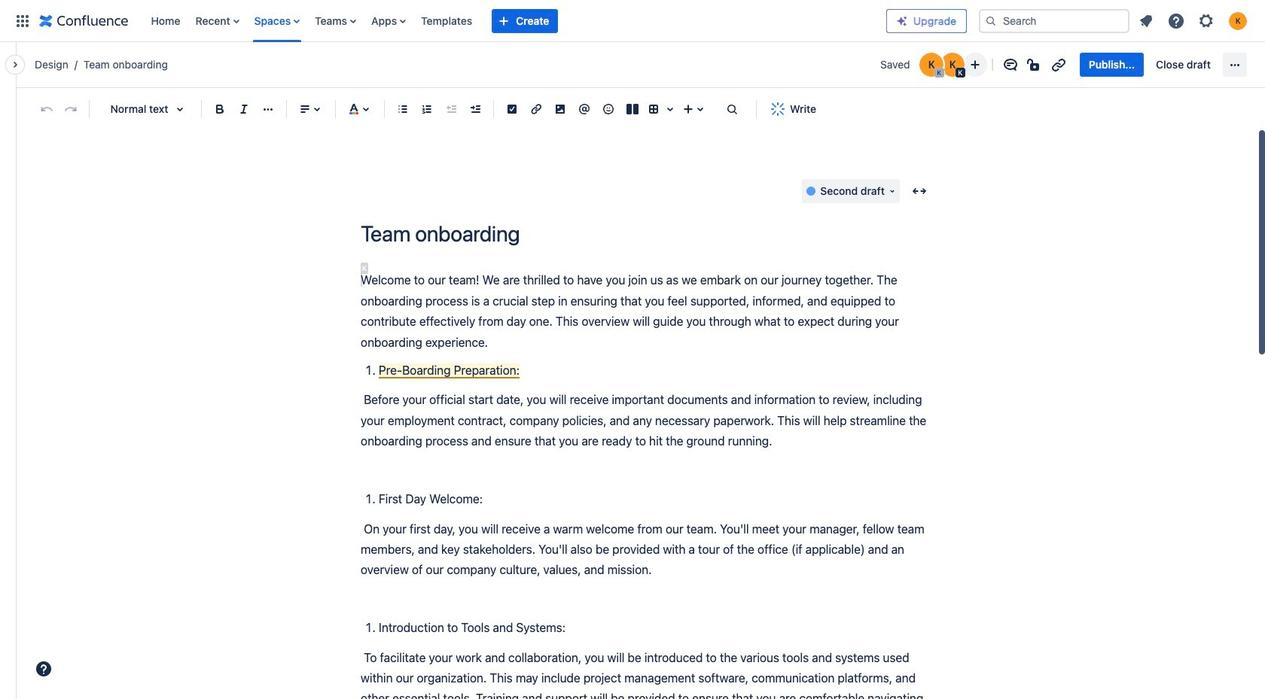 Task type: locate. For each thing, give the bounding box(es) containing it.
notification icon image
[[1138, 12, 1156, 30]]

Give this page a title text field
[[361, 222, 933, 247]]

Search field
[[979, 9, 1130, 33]]

find and replace image
[[723, 100, 741, 118]]

action item [] image
[[503, 100, 521, 118]]

make page full-width image
[[911, 183, 929, 201]]

bullet list ⌘⇧8 image
[[394, 100, 412, 118]]

global element
[[9, 0, 887, 42]]

confluence image
[[39, 12, 128, 30], [39, 12, 128, 30]]

banner
[[0, 0, 1266, 42]]

no restrictions image
[[1026, 56, 1044, 74]]

your profile and preferences image
[[1230, 12, 1248, 30]]

group
[[1080, 53, 1221, 77]]

premium image
[[897, 15, 909, 27]]

more image
[[1227, 56, 1245, 74]]

list formating group
[[391, 97, 487, 121]]

invite to edit image
[[966, 56, 985, 74]]

search image
[[985, 15, 998, 27]]

emoji : image
[[600, 100, 618, 118]]

list
[[144, 0, 887, 42], [1133, 7, 1257, 34]]

add image, video, or file image
[[552, 100, 570, 118]]

text formatting group
[[208, 97, 280, 121]]

link ⌘k image
[[527, 100, 545, 118]]

table ⇧⌥t image
[[645, 100, 663, 118]]

1 horizontal spatial list
[[1133, 7, 1257, 34]]

None search field
[[979, 9, 1130, 33]]

avatar group element
[[918, 51, 966, 78]]

0 horizontal spatial list
[[144, 0, 887, 42]]

copy link image
[[1050, 56, 1068, 74]]

comment icon image
[[1002, 56, 1020, 74]]



Task type: vqa. For each thing, say whether or not it's contained in the screenshot.
Mention @ icon
yes



Task type: describe. For each thing, give the bounding box(es) containing it.
help icon image
[[1168, 12, 1186, 30]]

expand sidebar image
[[0, 50, 33, 80]]

settings icon image
[[1198, 12, 1216, 30]]

indent tab image
[[466, 100, 484, 118]]

mention @ image
[[576, 100, 594, 118]]

numbered list ⌘⇧7 image
[[418, 100, 436, 118]]

list for premium icon
[[1133, 7, 1257, 34]]

table size image
[[662, 100, 680, 118]]

align left image
[[296, 100, 314, 118]]

italic ⌘i image
[[235, 100, 253, 118]]

Main content area, start typing to enter text. text field
[[361, 271, 933, 700]]

appswitcher icon image
[[14, 12, 32, 30]]

layouts image
[[624, 100, 642, 118]]

more formatting image
[[259, 100, 277, 118]]

bold ⌘b image
[[211, 100, 229, 118]]

list for appswitcher icon
[[144, 0, 887, 42]]



